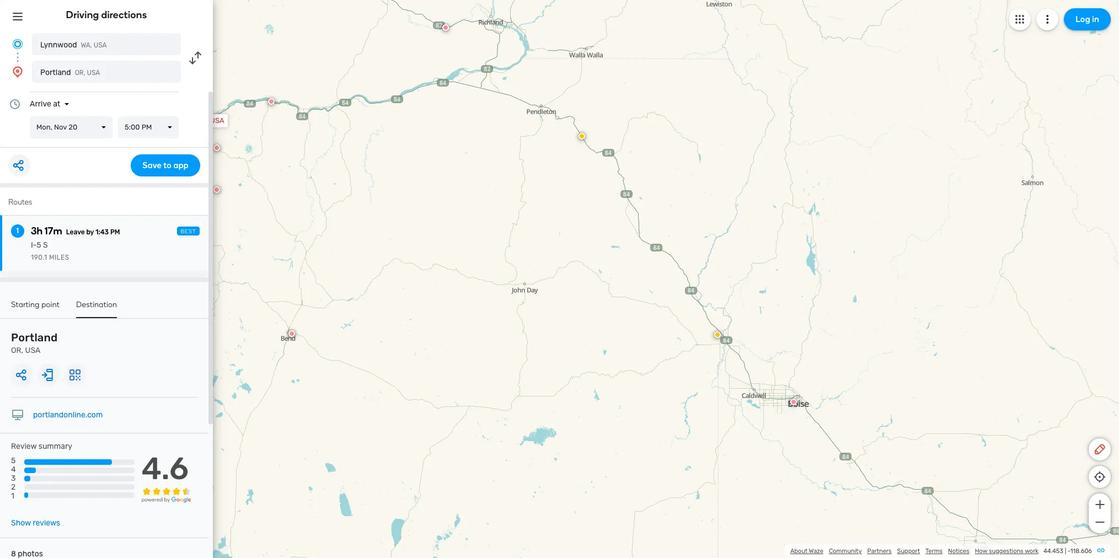 Task type: locate. For each thing, give the bounding box(es) containing it.
clock image
[[8, 98, 22, 111]]

2 vertical spatial road closed image
[[214, 145, 220, 151]]

usa
[[94, 41, 107, 49], [87, 69, 100, 77], [210, 116, 224, 125], [25, 346, 40, 355]]

portland,
[[165, 116, 195, 125]]

or, down the starting point button
[[11, 346, 23, 355]]

hazard image
[[579, 133, 585, 140], [715, 332, 721, 338]]

2 horizontal spatial road closed image
[[443, 24, 449, 31]]

notices link
[[949, 548, 970, 555]]

about waze link
[[791, 548, 824, 555]]

portland
[[40, 68, 71, 77], [11, 331, 58, 344]]

5 left s
[[37, 241, 41, 250]]

road closed image
[[214, 186, 220, 193], [289, 331, 295, 337], [791, 399, 797, 406]]

1 vertical spatial hazard image
[[715, 332, 721, 338]]

or,
[[75, 69, 85, 77], [197, 116, 208, 125], [11, 346, 23, 355]]

0 vertical spatial pm
[[142, 123, 152, 131]]

miles
[[49, 254, 69, 262]]

1
[[16, 226, 19, 236], [11, 492, 14, 501]]

1 vertical spatial road closed image
[[289, 331, 295, 337]]

17m
[[45, 225, 62, 237]]

0 horizontal spatial road closed image
[[214, 186, 220, 193]]

work
[[1025, 548, 1039, 555]]

mon, nov 20
[[36, 123, 77, 131]]

5 up "3"
[[11, 456, 16, 466]]

1 left 3h on the left top
[[16, 226, 19, 236]]

4.6
[[142, 451, 189, 487]]

usa right portland,
[[210, 116, 224, 125]]

5:00 pm
[[125, 123, 152, 131]]

pm inside 3h 17m leave by 1:43 pm
[[110, 228, 120, 236]]

1 down "3"
[[11, 492, 14, 501]]

1 horizontal spatial 1
[[16, 226, 19, 236]]

118.606
[[1071, 548, 1092, 555]]

2 horizontal spatial road closed image
[[791, 399, 797, 406]]

1 vertical spatial 5
[[11, 456, 16, 466]]

at
[[53, 99, 60, 109]]

arrive
[[30, 99, 51, 109]]

1 horizontal spatial 5
[[37, 241, 41, 250]]

5 inside 5 4 3 2 1
[[11, 456, 16, 466]]

lynnwood wa, usa
[[40, 40, 107, 50]]

1 horizontal spatial pm
[[142, 123, 152, 131]]

pm
[[142, 123, 152, 131], [110, 228, 120, 236]]

-
[[1068, 548, 1071, 555]]

usa inside lynnwood wa, usa
[[94, 41, 107, 49]]

3h
[[31, 225, 43, 237]]

routes
[[8, 198, 32, 207]]

5
[[37, 241, 41, 250], [11, 456, 16, 466]]

2
[[11, 483, 16, 492]]

20
[[69, 123, 77, 131]]

or, right portland,
[[197, 116, 208, 125]]

2 horizontal spatial or,
[[197, 116, 208, 125]]

pm right 5:00
[[142, 123, 152, 131]]

3
[[11, 474, 16, 484]]

portland down the starting point button
[[11, 331, 58, 344]]

destination
[[76, 300, 117, 310]]

1 horizontal spatial or,
[[75, 69, 85, 77]]

summary
[[39, 442, 72, 451]]

point
[[42, 300, 60, 310]]

driving directions
[[66, 9, 147, 21]]

community link
[[829, 548, 862, 555]]

1 horizontal spatial road closed image
[[289, 331, 295, 337]]

1:43
[[95, 228, 109, 236]]

1 vertical spatial or,
[[197, 116, 208, 125]]

i-
[[31, 241, 37, 250]]

by
[[86, 228, 94, 236]]

190.1
[[31, 254, 47, 262]]

0 vertical spatial road closed image
[[443, 24, 449, 31]]

1 vertical spatial 1
[[11, 492, 14, 501]]

1 horizontal spatial hazard image
[[715, 332, 721, 338]]

|
[[1065, 548, 1067, 555]]

current location image
[[11, 38, 24, 51]]

directions
[[101, 9, 147, 21]]

portland or, usa down lynnwood wa, usa
[[40, 68, 100, 77]]

0 vertical spatial hazard image
[[579, 133, 585, 140]]

2 vertical spatial or,
[[11, 346, 23, 355]]

wa,
[[81, 41, 92, 49]]

nov
[[54, 123, 67, 131]]

portlandonline.com
[[33, 411, 103, 420]]

1 vertical spatial portland
[[11, 331, 58, 344]]

0 horizontal spatial hazard image
[[579, 133, 585, 140]]

0 horizontal spatial 5
[[11, 456, 16, 466]]

terms link
[[926, 548, 943, 555]]

44.453
[[1044, 548, 1064, 555]]

show reviews
[[11, 519, 60, 528]]

how suggestions work link
[[975, 548, 1039, 555]]

computer image
[[11, 409, 24, 422]]

destination button
[[76, 300, 117, 318]]

1 vertical spatial pm
[[110, 228, 120, 236]]

road closed image
[[443, 24, 449, 31], [268, 98, 275, 105], [214, 145, 220, 151]]

pm right 1:43 on the left top of page
[[110, 228, 120, 236]]

usa right the wa,
[[94, 41, 107, 49]]

1 vertical spatial road closed image
[[268, 98, 275, 105]]

0 vertical spatial road closed image
[[214, 186, 220, 193]]

0 horizontal spatial 1
[[11, 492, 14, 501]]

0 vertical spatial 5
[[37, 241, 41, 250]]

portland or, usa down the starting point button
[[11, 331, 58, 355]]

or, down the wa,
[[75, 69, 85, 77]]

pm inside 5:00 pm list box
[[142, 123, 152, 131]]

portland down lynnwood
[[40, 68, 71, 77]]

0 horizontal spatial pm
[[110, 228, 120, 236]]

portland or, usa
[[40, 68, 100, 77], [11, 331, 58, 355]]

starting point
[[11, 300, 60, 310]]

leave
[[66, 228, 85, 236]]



Task type: vqa. For each thing, say whether or not it's contained in the screenshot.
190.1 at the top
yes



Task type: describe. For each thing, give the bounding box(es) containing it.
0 horizontal spatial or,
[[11, 346, 23, 355]]

starting point button
[[11, 300, 60, 317]]

0 vertical spatial portland or, usa
[[40, 68, 100, 77]]

0 horizontal spatial road closed image
[[214, 145, 220, 151]]

suggestions
[[989, 548, 1024, 555]]

0 vertical spatial 1
[[16, 226, 19, 236]]

support
[[898, 548, 920, 555]]

community
[[829, 548, 862, 555]]

partners link
[[868, 548, 892, 555]]

zoom out image
[[1093, 516, 1107, 529]]

1 vertical spatial portland or, usa
[[11, 331, 58, 355]]

notices
[[949, 548, 970, 555]]

0 vertical spatial or,
[[75, 69, 85, 77]]

1 inside 5 4 3 2 1
[[11, 492, 14, 501]]

about
[[791, 548, 808, 555]]

3h 17m leave by 1:43 pm
[[31, 225, 120, 237]]

5:00
[[125, 123, 140, 131]]

portlandonline.com link
[[33, 411, 103, 420]]

review summary
[[11, 442, 72, 451]]

i-5 s 190.1 miles
[[31, 241, 69, 262]]

zoom in image
[[1093, 498, 1107, 511]]

partners
[[868, 548, 892, 555]]

portland, or, usa
[[165, 116, 224, 125]]

pencil image
[[1094, 443, 1107, 456]]

mon, nov 20 list box
[[30, 116, 113, 138]]

starting
[[11, 300, 39, 310]]

s
[[43, 241, 48, 250]]

2 vertical spatial road closed image
[[791, 399, 797, 406]]

0 vertical spatial portland
[[40, 68, 71, 77]]

show
[[11, 519, 31, 528]]

1 horizontal spatial road closed image
[[268, 98, 275, 105]]

4
[[11, 465, 16, 475]]

lynnwood
[[40, 40, 77, 50]]

about waze community partners support terms notices how suggestions work 44.453 | -118.606
[[791, 548, 1092, 555]]

review
[[11, 442, 37, 451]]

best
[[181, 228, 196, 235]]

5:00 pm list box
[[118, 116, 179, 138]]

location image
[[11, 65, 24, 78]]

usa down the starting point button
[[25, 346, 40, 355]]

terms
[[926, 548, 943, 555]]

5 4 3 2 1
[[11, 456, 16, 501]]

mon,
[[36, 123, 52, 131]]

waze
[[809, 548, 824, 555]]

link image
[[1097, 546, 1106, 555]]

usa down the wa,
[[87, 69, 100, 77]]

support link
[[898, 548, 920, 555]]

how
[[975, 548, 988, 555]]

arrive at
[[30, 99, 60, 109]]

driving
[[66, 9, 99, 21]]

5 inside 'i-5 s 190.1 miles'
[[37, 241, 41, 250]]

reviews
[[33, 519, 60, 528]]



